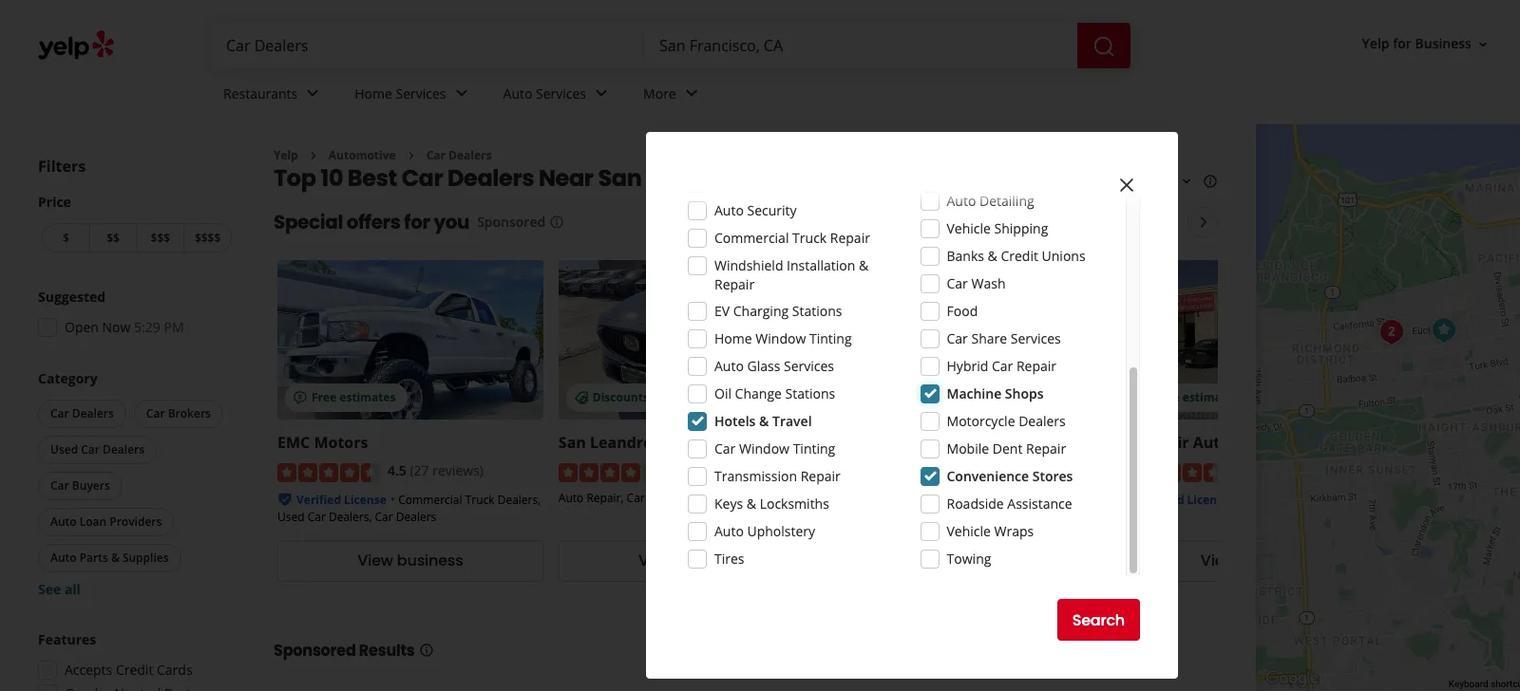 Task type: locate. For each thing, give the bounding box(es) containing it.
motors
[[314, 433, 368, 454]]

0 vertical spatial stations
[[792, 302, 842, 320]]

0 vertical spatial used
[[50, 442, 78, 458]]

auto inside auto repair, oil change stations, transmission repair
[[840, 490, 865, 506]]

auto inside auto parts & supplies "button"
[[50, 550, 77, 566]]

dealers inside used car dealers button
[[103, 442, 145, 458]]

auto inside auto loan providers 'button'
[[50, 514, 77, 530]]

2 free from the left
[[874, 390, 899, 406]]

4 view business from the left
[[1201, 550, 1307, 572]]

0 horizontal spatial verified
[[296, 492, 341, 508]]

commercial inside commercial truck dealers, used car dealers, car dealers
[[398, 492, 462, 508]]

smog
[[1310, 492, 1340, 508]]

tinting down ev charging stations at the top of page
[[810, 330, 852, 348]]

view business for motors
[[358, 550, 463, 572]]

car up the (120 reviews)
[[715, 440, 736, 458]]

window down hotels & travel
[[739, 440, 790, 458]]

view business link down auto repair, oil change stations, transmission repair
[[840, 540, 1106, 582]]

2 view business from the left
[[639, 550, 744, 572]]

auto inside auto repair, smog check stations
[[1242, 492, 1267, 508]]

home inside home services link
[[355, 84, 392, 102]]

2 horizontal spatial dealers,
[[648, 490, 691, 506]]

commercial inside search dialog
[[715, 229, 789, 247]]

1 horizontal spatial reviews)
[[721, 462, 772, 480]]

windshield installation & repair
[[715, 257, 869, 294]]

1 horizontal spatial license
[[1187, 492, 1230, 508]]

car down car share services
[[992, 357, 1013, 375]]

1 vertical spatial window
[[739, 440, 790, 458]]

1 horizontal spatial yelp
[[1362, 35, 1390, 53]]

used inside commercial truck dealers, used car dealers, car dealers
[[277, 509, 305, 525]]

repair up the locksmiths
[[801, 468, 841, 486]]

auto repair, oil change stations, transmission repair
[[840, 490, 1088, 522]]

24 chevron down v2 image right auto services at left
[[590, 82, 613, 105]]

0 vertical spatial yelp
[[1362, 35, 1390, 53]]

mazda
[[657, 433, 706, 454]]

free up aamco
[[874, 390, 899, 406]]

repair inside "windshield installation & repair"
[[715, 276, 755, 294]]

1 license from the left
[[344, 492, 387, 508]]

0 horizontal spatial car dealers
[[50, 406, 114, 422]]

license for motors
[[344, 492, 387, 508]]

1 horizontal spatial free estimates link
[[840, 261, 1106, 420]]

1 horizontal spatial 4.5 star rating image
[[1121, 464, 1223, 483]]

verified license button down air
[[1140, 490, 1230, 508]]

credit left 'cards'
[[116, 661, 153, 679]]

1 verified license button from the left
[[296, 490, 387, 508]]

used car dealers button
[[38, 436, 157, 465]]

1 vertical spatial home
[[715, 330, 752, 348]]

2 horizontal spatial repair,
[[1270, 492, 1307, 508]]

features
[[38, 631, 96, 649]]

san
[[598, 163, 642, 194], [559, 433, 586, 454]]

1 horizontal spatial truck
[[793, 229, 827, 247]]

special offers for you
[[274, 209, 470, 236]]

auto repair, smog check stations
[[1121, 492, 1375, 525]]

tinting down travel
[[793, 440, 835, 458]]

free estimates up transmissions
[[874, 390, 958, 406]]

estimates up motors
[[340, 390, 396, 406]]

0 horizontal spatial verified license button
[[296, 490, 387, 508]]

business down auto repair, smog check stations
[[1240, 550, 1307, 572]]

car dealers right 16 chevron right v2 image
[[426, 147, 492, 163]]

16 info v2 image
[[1203, 174, 1218, 189], [549, 215, 565, 230], [419, 643, 434, 658]]

1 vertical spatial commercial
[[398, 492, 462, 508]]

0 horizontal spatial home
[[355, 84, 392, 102]]

machine
[[947, 385, 1002, 403]]

24 chevron down v2 image
[[680, 82, 703, 105]]

(60
[[972, 462, 991, 480]]

2 license from the left
[[1187, 492, 1230, 508]]

sponsored right the you
[[477, 213, 546, 231]]

2 view from the left
[[639, 550, 674, 572]]

1 horizontal spatial for
[[1393, 35, 1412, 53]]

2 vertical spatial group
[[32, 631, 236, 692]]

oil inside auto repair, oil change stations, transmission repair
[[908, 490, 922, 506]]

0 vertical spatial san
[[598, 163, 642, 194]]

license down motors
[[344, 492, 387, 508]]

home down ev
[[715, 330, 752, 348]]

4 view business link from the left
[[1121, 540, 1387, 582]]

3 reviews) from the left
[[995, 462, 1046, 480]]

home services link
[[339, 68, 488, 124]]

transmission up keys & locksmiths
[[715, 468, 797, 486]]

transmission inside auto repair, oil change stations, transmission repair
[[1017, 490, 1088, 506]]

car up food
[[947, 275, 968, 293]]

yelp inside button
[[1362, 35, 1390, 53]]

reviews) down car window tinting
[[721, 462, 772, 480]]

24 chevron down v2 image inside restaurants link
[[301, 82, 324, 105]]

$
[[63, 230, 69, 246]]

1 horizontal spatial estimates
[[902, 390, 958, 406]]

free estimates up motors
[[312, 390, 396, 406]]

home window tinting
[[715, 330, 852, 348]]

verified license
[[296, 492, 387, 508], [1140, 492, 1230, 508]]

1 vertical spatial change
[[925, 490, 966, 506]]

stations for ev charging stations
[[792, 302, 842, 320]]

filters
[[38, 156, 86, 177]]

home
[[355, 84, 392, 102], [715, 330, 752, 348]]

2 verified from the left
[[1140, 492, 1184, 508]]

price
[[38, 193, 71, 211]]

1 vertical spatial car dealers
[[50, 406, 114, 422]]

2 horizontal spatial free estimates link
[[1121, 261, 1387, 420]]

free estimates link for air
[[1121, 261, 1387, 420]]

estimates for clean air auto repair
[[1183, 390, 1239, 406]]

0 horizontal spatial repair,
[[587, 490, 624, 506]]

sponsored for sponsored results
[[274, 640, 356, 662]]

3 view business from the left
[[920, 550, 1025, 572]]

stations
[[792, 302, 842, 320], [785, 385, 835, 403], [1121, 509, 1164, 525]]

0 horizontal spatial credit
[[116, 661, 153, 679]]

change
[[735, 385, 782, 403], [925, 490, 966, 506]]

0 vertical spatial group
[[32, 288, 236, 343]]

2 24 chevron down v2 image from the left
[[450, 82, 473, 105]]

0 horizontal spatial san
[[559, 433, 586, 454]]

view business down commercial truck dealers, used car dealers, car dealers
[[358, 550, 463, 572]]

motorcycle
[[947, 412, 1015, 430]]

free estimates for emc motors
[[312, 390, 396, 406]]

0 vertical spatial truck
[[793, 229, 827, 247]]

estimates
[[340, 390, 396, 406], [902, 390, 958, 406], [1183, 390, 1239, 406]]

1 horizontal spatial oil
[[908, 490, 922, 506]]

cards
[[157, 661, 192, 679]]

oil up hotels
[[715, 385, 732, 403]]

0 vertical spatial commercial
[[715, 229, 789, 247]]

1 vertical spatial oil
[[908, 490, 922, 506]]

1 horizontal spatial verified license button
[[1140, 490, 1230, 508]]

3 24 chevron down v2 image from the left
[[590, 82, 613, 105]]

dealers up the you
[[448, 163, 534, 194]]

price group
[[38, 193, 236, 257]]

1 horizontal spatial transmission
[[1017, 490, 1088, 506]]

1 vertical spatial 16 info v2 image
[[549, 215, 565, 230]]

license down clean air auto repair at the bottom right
[[1187, 492, 1230, 508]]

2 vehicle from the top
[[947, 523, 991, 541]]

car down food
[[947, 330, 968, 348]]

repair, for transmissions
[[868, 490, 905, 506]]

2 vertical spatial 16 info v2 image
[[419, 643, 434, 658]]

business for transmissions
[[959, 550, 1025, 572]]

0 horizontal spatial used
[[50, 442, 78, 458]]

view for motors
[[358, 550, 393, 572]]

sponsored left results
[[274, 640, 356, 662]]

0 horizontal spatial 24 chevron down v2 image
[[301, 82, 324, 105]]

2 horizontal spatial used
[[694, 490, 721, 506]]

reviews)
[[433, 462, 484, 480], [721, 462, 772, 480], [995, 462, 1046, 480]]

group containing features
[[32, 631, 236, 692]]

verified license right 16 verified v2 icon
[[1140, 492, 1230, 508]]

16 info v2 image for top 10 best car dealers near san francisco, california
[[1203, 174, 1218, 189]]

0 horizontal spatial oil
[[715, 385, 732, 403]]

1 view from the left
[[358, 550, 393, 572]]

1 horizontal spatial sponsored
[[477, 213, 546, 231]]

0 vertical spatial credit
[[1001, 247, 1039, 265]]

dealers
[[449, 147, 492, 163], [448, 163, 534, 194], [72, 406, 114, 422], [1019, 412, 1066, 430], [103, 442, 145, 458], [745, 490, 786, 506], [396, 509, 436, 525]]

1 vertical spatial vehicle
[[947, 523, 991, 541]]

truck inside commercial truck dealers, used car dealers, car dealers
[[465, 492, 495, 508]]

dealers up total
[[1019, 412, 1066, 430]]

0 horizontal spatial for
[[404, 209, 430, 236]]

4.5 star rating image
[[277, 464, 380, 483], [1121, 464, 1223, 483]]

group containing category
[[34, 370, 236, 600]]

see
[[38, 581, 61, 599]]

used
[[50, 442, 78, 458], [694, 490, 721, 506], [277, 509, 305, 525]]

dealers inside search dialog
[[1019, 412, 1066, 430]]

1 horizontal spatial verified
[[1140, 492, 1184, 508]]

repair, left 'smog'
[[1270, 492, 1307, 508]]

1 verified from the left
[[296, 492, 341, 508]]

emc motors
[[277, 433, 368, 454]]

free
[[312, 390, 337, 406], [874, 390, 899, 406], [1155, 390, 1180, 406]]

0 horizontal spatial free
[[312, 390, 337, 406]]

2 horizontal spatial estimates
[[1183, 390, 1239, 406]]

$$$ button
[[136, 223, 184, 253]]

see all button
[[38, 581, 81, 599]]

commercial up windshield
[[715, 229, 789, 247]]

change up hotels & travel
[[735, 385, 782, 403]]

verified right 16 verified v2 icon
[[1140, 492, 1184, 508]]

view business link
[[277, 540, 543, 582], [559, 540, 824, 582], [840, 540, 1106, 582], [1121, 540, 1387, 582]]

view business down vehicle wraps
[[920, 550, 1025, 572]]

free estimates link for transmissions
[[840, 261, 1106, 420]]

dealers down transmission repair
[[745, 490, 786, 506]]

free right 16 free estimates v2 image
[[312, 390, 337, 406]]

home inside search dialog
[[715, 330, 752, 348]]

& right keys
[[747, 495, 756, 513]]

repair, down 4 star rating 'image'
[[587, 490, 624, 506]]

1 horizontal spatial 24 chevron down v2 image
[[450, 82, 473, 105]]

yelp
[[1362, 35, 1390, 53], [274, 147, 298, 163]]

automotive
[[329, 147, 396, 163]]

24 chevron down v2 image inside auto services link
[[590, 82, 613, 105]]

1 vertical spatial stations
[[785, 385, 835, 403]]

view
[[358, 550, 393, 572], [639, 550, 674, 572], [920, 550, 955, 572], [1201, 550, 1237, 572]]

view business down auto repair, smog check stations
[[1201, 550, 1307, 572]]

0 vertical spatial tinting
[[810, 330, 852, 348]]

verified license right 16 verified v2 image
[[296, 492, 387, 508]]

0 horizontal spatial estimates
[[340, 390, 396, 406]]

detailing
[[980, 192, 1034, 210]]

view down auto repair, car dealers, used car dealers on the bottom of the page
[[639, 550, 674, 572]]

1 horizontal spatial used
[[277, 509, 305, 525]]

1 horizontal spatial car dealers
[[426, 147, 492, 163]]

2 horizontal spatial 16 info v2 image
[[1203, 174, 1218, 189]]

4 business from the left
[[1240, 550, 1307, 572]]

0 horizontal spatial transmission
[[715, 468, 797, 486]]

4.5 star rating image down the emc motors
[[277, 464, 380, 483]]

0 horizontal spatial commercial
[[398, 492, 462, 508]]

commercial for dealers,
[[398, 492, 462, 508]]

dealers inside commercial truck dealers, used car dealers, car dealers
[[396, 509, 436, 525]]

1 horizontal spatial change
[[925, 490, 966, 506]]

for left business
[[1393, 35, 1412, 53]]

car down category
[[50, 406, 69, 422]]

& left travel
[[759, 412, 769, 430]]

loan
[[80, 514, 107, 530]]

0 vertical spatial oil
[[715, 385, 732, 403]]

business categories element
[[208, 68, 1520, 124]]

yelp left business
[[1362, 35, 1390, 53]]

1 view business from the left
[[358, 550, 463, 572]]

1 horizontal spatial verified license
[[1140, 492, 1230, 508]]

search image
[[1093, 35, 1116, 58]]

view business link down commercial truck dealers, used car dealers, car dealers
[[277, 540, 543, 582]]

car down 4 star rating 'image'
[[627, 490, 645, 506]]

16 info v2 image right results
[[419, 643, 434, 658]]

0 vertical spatial sponsored
[[477, 213, 546, 231]]

search button
[[1057, 600, 1140, 641]]

24 chevron down v2 image right home services
[[450, 82, 473, 105]]

repair,
[[587, 490, 624, 506], [868, 490, 905, 506], [1270, 492, 1307, 508]]

next image
[[1192, 211, 1215, 234]]

car dealers down category
[[50, 406, 114, 422]]

view business link for leandro
[[559, 540, 824, 582]]

reviews) down dent
[[995, 462, 1046, 480]]

tires
[[715, 550, 745, 568]]

3 business from the left
[[959, 550, 1025, 572]]

dealers up buyers
[[103, 442, 145, 458]]

1 vertical spatial sponsored
[[274, 640, 356, 662]]

0 horizontal spatial yelp
[[274, 147, 298, 163]]

1 vertical spatial used
[[694, 490, 721, 506]]

brokers
[[168, 406, 211, 422]]

1 horizontal spatial credit
[[1001, 247, 1039, 265]]

1 horizontal spatial 16 info v2 image
[[549, 215, 565, 230]]

free for emc
[[312, 390, 337, 406]]

transmissions
[[901, 433, 1009, 454]]

accepts
[[65, 661, 112, 679]]

business down vehicle wraps
[[959, 550, 1025, 572]]

change down 3.1
[[925, 490, 966, 506]]

available
[[652, 390, 703, 406]]

providers
[[109, 514, 162, 530]]

pm
[[164, 318, 184, 336]]

repair, inside auto repair, oil change stations, transmission repair
[[868, 490, 905, 506]]

4 star rating image
[[559, 464, 661, 483]]

commercial down 4.5 (27 reviews) on the left bottom of page
[[398, 492, 462, 508]]

truck inside search dialog
[[793, 229, 827, 247]]

auto for auto glass services
[[715, 357, 744, 375]]

repair, inside auto repair, smog check stations
[[1270, 492, 1307, 508]]

1 vertical spatial yelp
[[274, 147, 298, 163]]

license
[[344, 492, 387, 508], [1187, 492, 1230, 508]]

group containing suggested
[[32, 288, 236, 343]]

verified license button for motors
[[296, 490, 387, 508]]

used up car buyers
[[50, 442, 78, 458]]

window for car
[[739, 440, 790, 458]]

1 vertical spatial transmission
[[1017, 490, 1088, 506]]

1 horizontal spatial commercial
[[715, 229, 789, 247]]

1 vehicle from the top
[[947, 220, 991, 238]]

used down (120
[[694, 490, 721, 506]]

24 chevron down v2 image right restaurants
[[301, 82, 324, 105]]

free estimates up clean air auto repair at the bottom right
[[1155, 390, 1239, 406]]

repair
[[830, 229, 870, 247], [715, 276, 755, 294], [1017, 357, 1057, 375], [1234, 433, 1283, 454], [1026, 440, 1066, 458], [801, 468, 841, 486], [840, 506, 874, 522]]

car
[[426, 147, 446, 163], [402, 163, 443, 194], [947, 275, 968, 293], [947, 330, 968, 348], [992, 357, 1013, 375], [50, 406, 69, 422], [146, 406, 165, 422], [1071, 433, 1097, 454], [715, 440, 736, 458], [81, 442, 100, 458], [50, 478, 69, 494], [627, 490, 645, 506], [724, 490, 742, 506], [308, 509, 326, 525], [375, 509, 393, 525]]

24 chevron down v2 image inside home services link
[[450, 82, 473, 105]]

2 verified license from the left
[[1140, 492, 1230, 508]]

0 horizontal spatial license
[[344, 492, 387, 508]]

2 verified license button from the left
[[1140, 490, 1230, 508]]

1 verified license from the left
[[296, 492, 387, 508]]

repair up shops
[[1017, 357, 1057, 375]]

2 vertical spatial stations
[[1121, 509, 1164, 525]]

0 horizontal spatial 4.5 star rating image
[[277, 464, 380, 483]]

credit inside search dialog
[[1001, 247, 1039, 265]]

5:29
[[134, 318, 160, 336]]

yelp for yelp for business
[[1362, 35, 1390, 53]]

1 4.5 star rating image from the left
[[277, 464, 380, 483]]

0 horizontal spatial free estimates
[[312, 390, 396, 406]]

verified right 16 verified v2 image
[[296, 492, 341, 508]]

3 free from the left
[[1155, 390, 1180, 406]]

3 estimates from the left
[[1183, 390, 1239, 406]]

1 free from the left
[[312, 390, 337, 406]]

verified license for motors
[[296, 492, 387, 508]]

business down keys
[[678, 550, 744, 572]]

repair down 3.1 star rating image
[[840, 506, 874, 522]]

repair up stores
[[1026, 440, 1066, 458]]

stations up home window tinting
[[792, 302, 842, 320]]

discounts
[[593, 390, 649, 406]]

vehicle down auto repair, oil change stations, transmission repair
[[947, 523, 991, 541]]

2 free estimates link from the left
[[840, 261, 1106, 420]]

1 horizontal spatial free
[[874, 390, 899, 406]]

2 4.5 star rating image from the left
[[1121, 464, 1223, 483]]

2 view business link from the left
[[559, 540, 824, 582]]

home for home window tinting
[[715, 330, 752, 348]]

reviews) right (27
[[433, 462, 484, 480]]

vehicle for vehicle wraps
[[947, 523, 991, 541]]

top 10 best car dealers near san francisco, california
[[274, 163, 881, 194]]

transmission down stores
[[1017, 490, 1088, 506]]

0 vertical spatial window
[[756, 330, 806, 348]]

services up hybrid car repair
[[1011, 330, 1061, 348]]

3 view business link from the left
[[840, 540, 1106, 582]]

stations,
[[969, 490, 1014, 506]]

auto for auto services
[[503, 84, 533, 102]]

restaurants
[[223, 84, 298, 102]]

1 business from the left
[[397, 550, 463, 572]]

1 free estimates from the left
[[312, 390, 396, 406]]

1 view business link from the left
[[277, 540, 543, 582]]

1 horizontal spatial repair,
[[868, 490, 905, 506]]

assistance
[[1007, 495, 1072, 513]]

24 chevron down v2 image for auto services
[[590, 82, 613, 105]]

0 vertical spatial transmission
[[715, 468, 797, 486]]

san francisco toyota image
[[1373, 313, 1411, 351]]

1 24 chevron down v2 image from the left
[[301, 82, 324, 105]]

2 horizontal spatial 24 chevron down v2 image
[[590, 82, 613, 105]]

repair down windshield
[[715, 276, 755, 294]]

truck down 4.5 (27 reviews) on the left bottom of page
[[465, 492, 495, 508]]

0 horizontal spatial reviews)
[[433, 462, 484, 480]]

1 horizontal spatial free estimates
[[874, 390, 958, 406]]

used car dealers
[[50, 442, 145, 458]]

business for leandro
[[678, 550, 744, 572]]

1 estimates from the left
[[340, 390, 396, 406]]

0 vertical spatial vehicle
[[947, 220, 991, 238]]

keyboard shortcu
[[1449, 679, 1520, 690]]

3.1 star rating image
[[840, 464, 942, 483]]

california
[[768, 163, 881, 194]]

0 horizontal spatial change
[[735, 385, 782, 403]]

search
[[1072, 610, 1125, 631]]

shops
[[1005, 385, 1044, 403]]

yelp for business button
[[1355, 27, 1498, 61]]

16 info v2 image up next image
[[1203, 174, 1218, 189]]

& down motorcycle dealers
[[1013, 433, 1025, 454]]

windshield
[[715, 257, 783, 275]]

0 horizontal spatial verified license
[[296, 492, 387, 508]]

& right banks
[[988, 247, 998, 265]]

2 vertical spatial used
[[277, 509, 305, 525]]

24 chevron down v2 image
[[301, 82, 324, 105], [450, 82, 473, 105], [590, 82, 613, 105]]

repair, down 3.1 star rating image
[[868, 490, 905, 506]]

0 horizontal spatial sponsored
[[274, 640, 356, 662]]

used down 16 verified v2 image
[[277, 509, 305, 525]]

1 reviews) from the left
[[433, 462, 484, 480]]

2 horizontal spatial free
[[1155, 390, 1180, 406]]

1 vertical spatial for
[[404, 209, 430, 236]]

credit
[[1001, 247, 1039, 265], [116, 661, 153, 679]]

0 vertical spatial for
[[1393, 35, 1412, 53]]

1 free estimates link from the left
[[277, 261, 543, 420]]

tinting
[[810, 330, 852, 348], [793, 440, 835, 458]]

estimates for emc motors
[[340, 390, 396, 406]]

buyers
[[72, 478, 110, 494]]

3 free estimates from the left
[[1155, 390, 1239, 406]]

hybrid
[[947, 357, 989, 375]]

auto for auto detailing
[[947, 192, 976, 210]]

1 vertical spatial tinting
[[793, 440, 835, 458]]

auto for auto upholstery
[[715, 523, 744, 541]]

1 vertical spatial group
[[34, 370, 236, 600]]

mobile dent repair
[[947, 440, 1066, 458]]

1 horizontal spatial home
[[715, 330, 752, 348]]

None search field
[[211, 23, 1135, 68]]

sponsored results
[[274, 640, 415, 662]]

home for home services
[[355, 84, 392, 102]]

2 business from the left
[[678, 550, 744, 572]]

estimates down hybrid on the bottom right of the page
[[902, 390, 958, 406]]

& right parts
[[111, 550, 120, 566]]

credit down shipping
[[1001, 247, 1039, 265]]

free right 16 free estimates v2 icon
[[1155, 390, 1180, 406]]

3 free estimates link from the left
[[1121, 261, 1387, 420]]

0 vertical spatial 16 info v2 image
[[1203, 174, 1218, 189]]

wraps
[[994, 523, 1034, 541]]

4.5 star rating image down air
[[1121, 464, 1223, 483]]

4 view from the left
[[1201, 550, 1237, 572]]

3 view from the left
[[920, 550, 955, 572]]

home up automotive
[[355, 84, 392, 102]]

0 vertical spatial change
[[735, 385, 782, 403]]

group
[[32, 288, 236, 343], [34, 370, 236, 600], [32, 631, 236, 692]]

supplies
[[122, 550, 169, 566]]

1 horizontal spatial dealers,
[[498, 492, 541, 508]]

truck for dealers,
[[465, 492, 495, 508]]

glass
[[747, 357, 780, 375]]

car wash
[[947, 275, 1006, 293]]

16 free estimates v2 image
[[1136, 391, 1151, 406]]

window down ev charging stations at the top of page
[[756, 330, 806, 348]]

16 verified v2 image
[[1121, 492, 1136, 507]]

auto inside auto services link
[[503, 84, 533, 102]]

view business for leandro
[[639, 550, 744, 572]]

view business
[[358, 550, 463, 572], [639, 550, 744, 572], [920, 550, 1025, 572], [1201, 550, 1307, 572]]

car left buyers
[[50, 478, 69, 494]]

verified license button down motors
[[296, 490, 387, 508]]

license for air
[[1187, 492, 1230, 508]]

2 horizontal spatial reviews)
[[995, 462, 1046, 480]]



Task type: vqa. For each thing, say whether or not it's contained in the screenshot.
Menu ICON
no



Task type: describe. For each thing, give the bounding box(es) containing it.
car buyers button
[[38, 472, 122, 501]]

hybrid car repair
[[947, 357, 1057, 375]]

mobile
[[947, 440, 989, 458]]

car dealers link
[[426, 147, 492, 163]]

car down the (120 reviews)
[[724, 490, 742, 506]]

car down the emc motors
[[308, 509, 326, 525]]

$$$
[[151, 230, 170, 246]]

oil inside search dialog
[[715, 385, 732, 403]]

transmission inside search dialog
[[715, 468, 797, 486]]

1 horizontal spatial san
[[598, 163, 642, 194]]

charging
[[733, 302, 789, 320]]

services up near
[[536, 84, 586, 102]]

16 chevron down v2 image
[[1476, 37, 1491, 52]]

2 free estimates from the left
[[874, 390, 958, 406]]

map region
[[1065, 58, 1520, 692]]

security
[[747, 201, 797, 220]]

tinting for home window tinting
[[810, 330, 852, 348]]

search dialog
[[0, 0, 1520, 692]]

open
[[65, 318, 99, 336]]

commercial for repair
[[715, 229, 789, 247]]

car right best
[[402, 163, 443, 194]]

motorcycle dealers
[[947, 412, 1066, 430]]

reviews) for emc motors
[[433, 462, 484, 480]]

business
[[1415, 35, 1472, 53]]

auto glass services
[[715, 357, 834, 375]]

roadside assistance
[[947, 495, 1072, 513]]

suggested
[[38, 288, 106, 306]]

food
[[947, 302, 978, 320]]

parts
[[80, 550, 108, 566]]

business for air
[[1240, 550, 1307, 572]]

3.1
[[950, 462, 969, 480]]

auto for auto repair, car dealers, used car dealers
[[559, 490, 584, 506]]

0 vertical spatial car dealers
[[426, 147, 492, 163]]

services down home window tinting
[[784, 357, 834, 375]]

top
[[274, 163, 316, 194]]

view for transmissions
[[920, 550, 955, 572]]

car up buyers
[[81, 442, 100, 458]]

$$$$ button
[[184, 223, 232, 253]]

machine shops
[[947, 385, 1044, 403]]

auto loan providers
[[50, 514, 162, 530]]

commercial truck repair
[[715, 229, 870, 247]]

wash
[[972, 275, 1006, 293]]

yelp link
[[274, 147, 298, 163]]

(120 reviews)
[[691, 462, 772, 480]]

view business for air
[[1201, 550, 1307, 572]]

stations inside auto repair, smog check stations
[[1121, 509, 1164, 525]]

truck for repair
[[793, 229, 827, 247]]

verified license button for air
[[1140, 490, 1230, 508]]

aamco
[[840, 433, 897, 454]]

auto upholstery
[[715, 523, 815, 541]]

care
[[1101, 433, 1136, 454]]

share
[[972, 330, 1007, 348]]

convenience stores
[[947, 468, 1073, 486]]

auto for auto parts & supplies
[[50, 550, 77, 566]]

total
[[1029, 433, 1067, 454]]

2 reviews) from the left
[[721, 462, 772, 480]]

auto detailing
[[947, 192, 1034, 210]]

shortcu
[[1491, 679, 1520, 690]]

$$$$
[[195, 230, 221, 246]]

4.5 (27 reviews)
[[388, 462, 484, 480]]

you
[[434, 209, 470, 236]]

special
[[274, 209, 343, 236]]

16 info v2 image for special offers for you
[[549, 215, 565, 230]]

car inside button
[[50, 406, 69, 422]]

free estimates link for motors
[[277, 261, 543, 420]]

used inside button
[[50, 442, 78, 458]]

clean air auto repair
[[1121, 433, 1283, 454]]

offers
[[347, 209, 401, 236]]

car dealers inside button
[[50, 406, 114, 422]]

convenience
[[947, 468, 1029, 486]]

16 verified v2 image
[[277, 492, 293, 507]]

auto parts & supplies
[[50, 550, 169, 566]]

clean air auto repair link
[[1121, 433, 1283, 454]]

keyboard
[[1449, 679, 1489, 690]]

car brokers
[[146, 406, 211, 422]]

upholstery
[[747, 523, 815, 541]]

16 chevron right v2 image
[[404, 148, 419, 163]]

hotels
[[715, 412, 756, 430]]

repair up auto repair, smog check stations
[[1234, 433, 1283, 454]]

24 chevron down v2 image for restaurants
[[301, 82, 324, 105]]

home services
[[355, 84, 446, 102]]

auto for auto repair, smog check stations
[[1242, 492, 1267, 508]]

services up 16 chevron right v2 image
[[396, 84, 446, 102]]

google image
[[1261, 667, 1323, 692]]

0 horizontal spatial 16 info v2 image
[[419, 643, 434, 658]]

auto for auto repair, oil change stations, transmission repair
[[840, 490, 865, 506]]

auto repair, car dealers, used car dealers
[[559, 490, 786, 506]]

auto for auto loan providers
[[50, 514, 77, 530]]

results
[[359, 640, 415, 662]]

locksmiths
[[760, 495, 829, 513]]

vehicle shipping
[[947, 220, 1048, 238]]

auto services link
[[488, 68, 628, 124]]

car share services
[[947, 330, 1061, 348]]

10
[[320, 163, 343, 194]]

window for home
[[756, 330, 806, 348]]

shipping
[[994, 220, 1048, 238]]

car left brokers
[[146, 406, 165, 422]]

view for air
[[1201, 550, 1237, 572]]

& inside "button"
[[111, 550, 120, 566]]

stress-free auto care / emerald auto image
[[1426, 311, 1464, 349]]

repair up installation
[[830, 229, 870, 247]]

open now 5:29 pm
[[65, 318, 184, 336]]

view business link for motors
[[277, 540, 543, 582]]

sponsored for sponsored
[[477, 213, 546, 231]]

view business for transmissions
[[920, 550, 1025, 572]]

restaurants link
[[208, 68, 339, 124]]

0 horizontal spatial dealers,
[[329, 509, 372, 525]]

tinting for car window tinting
[[793, 440, 835, 458]]

auto services
[[503, 84, 586, 102]]

view business link for air
[[1121, 540, 1387, 582]]

view business link for transmissions
[[840, 540, 1106, 582]]

for inside button
[[1393, 35, 1412, 53]]

24 chevron down v2 image for home services
[[450, 82, 473, 105]]

dealers right 16 chevron right v2 image
[[449, 147, 492, 163]]

yelp for business
[[1362, 35, 1472, 53]]

verified for motors
[[296, 492, 341, 508]]

& inside "windshield installation & repair"
[[859, 257, 869, 275]]

towing
[[947, 550, 991, 568]]

car left the care
[[1071, 433, 1097, 454]]

16 free estimates v2 image
[[293, 391, 308, 406]]

reviews) for aamco transmissions & total car care
[[995, 462, 1046, 480]]

2 estimates from the left
[[902, 390, 958, 406]]

ev charging stations
[[715, 302, 842, 320]]

francisco,
[[646, 163, 764, 194]]

stores
[[1033, 468, 1073, 486]]

auto security
[[715, 201, 797, 220]]

stations for oil change stations
[[785, 385, 835, 403]]

close image
[[1116, 174, 1138, 197]]

leandro
[[590, 433, 653, 454]]

car down 4.5
[[375, 509, 393, 525]]

emc motors link
[[277, 433, 368, 454]]

repair, for leandro
[[587, 490, 624, 506]]

car window tinting
[[715, 440, 835, 458]]

view for leandro
[[639, 550, 674, 572]]

car right 16 chevron right v2 image
[[426, 147, 446, 163]]

aamco transmissions & total car care
[[840, 433, 1136, 454]]

free for clean
[[1155, 390, 1180, 406]]

keys & locksmiths
[[715, 495, 829, 513]]

dent
[[993, 440, 1023, 458]]

1 vertical spatial san
[[559, 433, 586, 454]]

auto for auto security
[[715, 201, 744, 220]]

dealers inside car dealers button
[[72, 406, 114, 422]]

16 chevron right v2 image
[[306, 148, 321, 163]]

1 vertical spatial credit
[[116, 661, 153, 679]]

all
[[65, 581, 81, 599]]

business for motors
[[397, 550, 463, 572]]

banks
[[947, 247, 984, 265]]

change inside search dialog
[[735, 385, 782, 403]]

yelp for yelp "link"
[[274, 147, 298, 163]]

$$ button
[[89, 223, 136, 253]]

verified for air
[[1140, 492, 1184, 508]]

verified license for air
[[1140, 492, 1230, 508]]

accepts credit cards
[[65, 661, 192, 679]]

keyboard shortcu button
[[1449, 679, 1520, 692]]

emc
[[277, 433, 310, 454]]

free estimates for clean air auto repair
[[1155, 390, 1239, 406]]

16 discount available v2 image
[[574, 391, 589, 406]]

(120
[[691, 462, 718, 480]]

air
[[1167, 433, 1189, 454]]

vehicle for vehicle shipping
[[947, 220, 991, 238]]

change inside auto repair, oil change stations, transmission repair
[[925, 490, 966, 506]]

more link
[[628, 68, 718, 124]]

repair inside auto repair, oil change stations, transmission repair
[[840, 506, 874, 522]]



